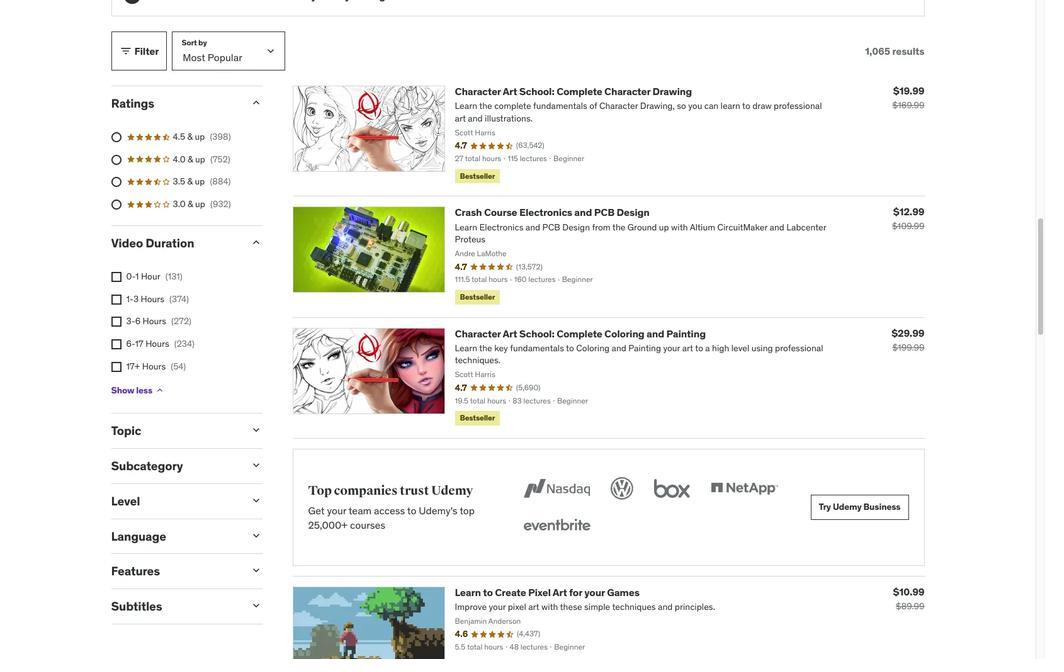 Task type: describe. For each thing, give the bounding box(es) containing it.
ratings button
[[111, 96, 240, 111]]

to inside top companies trust udemy get your team access to udemy's top 25,000+ courses
[[407, 504, 416, 517]]

3.5
[[173, 176, 185, 187]]

topic
[[111, 423, 141, 438]]

video
[[111, 236, 143, 251]]

volkswagen image
[[608, 475, 636, 502]]

less
[[136, 385, 152, 396]]

& for 4.5
[[187, 131, 193, 142]]

access
[[374, 504, 405, 517]]

trust
[[400, 483, 429, 498]]

xsmall image for 0-
[[111, 272, 121, 282]]

(54)
[[171, 360, 186, 372]]

xsmall image for 6-
[[111, 339, 121, 349]]

crash course electronics and pcb design
[[455, 206, 650, 219]]

1,065 results
[[865, 44, 924, 57]]

complete for character
[[557, 85, 602, 98]]

hours for 3-6 hours
[[143, 316, 166, 327]]

xsmall image for 1-
[[111, 295, 121, 305]]

level
[[111, 493, 140, 509]]

6-
[[126, 338, 135, 349]]

filter button
[[111, 32, 167, 71]]

3-6 hours (272)
[[126, 316, 191, 327]]

show less
[[111, 385, 152, 396]]

4.0
[[173, 153, 186, 165]]

drawing
[[653, 85, 692, 98]]

(131)
[[165, 271, 182, 282]]

design
[[617, 206, 650, 219]]

$12.99 $109.99
[[892, 205, 924, 232]]

(374)
[[169, 293, 189, 305]]

2 vertical spatial art
[[553, 586, 567, 599]]

top
[[308, 483, 332, 498]]

video duration
[[111, 236, 194, 251]]

try
[[819, 501, 831, 513]]

small image for language
[[250, 529, 262, 542]]

4.0 & up (752)
[[173, 153, 230, 165]]

nasdaq image
[[520, 475, 593, 502]]

character for character art school: complete character drawing
[[455, 85, 501, 98]]

$19.99 $169.99
[[892, 85, 924, 111]]

3.0
[[173, 198, 186, 210]]

try udemy business link
[[811, 495, 909, 520]]

xsmall image for 17+
[[111, 362, 121, 372]]

1 vertical spatial to
[[483, 586, 493, 599]]

1,065
[[865, 44, 890, 57]]

4.5 & up (398)
[[173, 131, 231, 142]]

character art school: complete coloring and painting link
[[455, 327, 706, 340]]

& for 4.0
[[188, 153, 193, 165]]

coloring
[[604, 327, 644, 340]]

& for 3.5
[[187, 176, 193, 187]]

top companies trust udemy get your team access to udemy's top 25,000+ courses
[[308, 483, 475, 531]]

pcb
[[594, 206, 615, 219]]

1-3 hours (374)
[[126, 293, 189, 305]]

team
[[349, 504, 372, 517]]

small image for topic
[[250, 424, 262, 436]]

crash course electronics and pcb design link
[[455, 206, 650, 219]]

xsmall image inside show less button
[[155, 385, 165, 395]]

4.5
[[173, 131, 185, 142]]

complete for coloring
[[557, 327, 602, 340]]

udemy inside the try udemy business 'link'
[[833, 501, 862, 513]]

0-
[[126, 271, 135, 282]]

udemy's
[[419, 504, 457, 517]]

& for 3.0
[[188, 198, 193, 210]]

show
[[111, 385, 134, 396]]

(752)
[[210, 153, 230, 165]]

small image for subtitles
[[250, 599, 262, 612]]

crash
[[455, 206, 482, 219]]

character art school: complete coloring and painting
[[455, 327, 706, 340]]

1-
[[126, 293, 133, 305]]

17+ hours (54)
[[126, 360, 186, 372]]

$12.99
[[893, 205, 924, 218]]

xsmall image for 3-
[[111, 317, 121, 327]]

try udemy business
[[819, 501, 901, 513]]

hours for 6-17 hours
[[146, 338, 169, 349]]

features
[[111, 564, 160, 579]]

results
[[892, 44, 924, 57]]

show less button
[[111, 378, 165, 403]]

video duration button
[[111, 236, 240, 251]]

companies
[[334, 483, 398, 498]]

course
[[484, 206, 517, 219]]

3
[[133, 293, 139, 305]]

netapp image
[[708, 475, 780, 502]]

$19.99
[[893, 85, 924, 97]]



Task type: vqa. For each thing, say whether or not it's contained in the screenshot.


Task type: locate. For each thing, give the bounding box(es) containing it.
character art school: complete character drawing
[[455, 85, 692, 98]]

subtitles button
[[111, 599, 240, 614]]

hours right '6'
[[143, 316, 166, 327]]

your up 25,000+
[[327, 504, 346, 517]]

1 horizontal spatial to
[[483, 586, 493, 599]]

0 horizontal spatial and
[[574, 206, 592, 219]]

& right the 3.5 at top
[[187, 176, 193, 187]]

small image for features
[[250, 564, 262, 577]]

0 vertical spatial to
[[407, 504, 416, 517]]

(272)
[[171, 316, 191, 327]]

$10.99 $89.99
[[893, 585, 924, 612]]

your
[[327, 504, 346, 517], [584, 586, 605, 599]]

udemy up udemy's
[[431, 483, 473, 498]]

art for character art school: complete character drawing
[[503, 85, 517, 98]]

hours right 17
[[146, 338, 169, 349]]

to down trust
[[407, 504, 416, 517]]

hours for 1-3 hours
[[141, 293, 164, 305]]

2 school: from the top
[[519, 327, 554, 340]]

small image for ratings
[[250, 96, 262, 109]]

learn to create pixel art for your games
[[455, 586, 640, 599]]

(234)
[[174, 338, 195, 349]]

0 vertical spatial small image
[[250, 424, 262, 436]]

xsmall image left 6-
[[111, 339, 121, 349]]

your right for
[[584, 586, 605, 599]]

up left (752)
[[195, 153, 205, 165]]

1 vertical spatial udemy
[[833, 501, 862, 513]]

complete
[[557, 85, 602, 98], [557, 327, 602, 340]]

games
[[607, 586, 640, 599]]

0 horizontal spatial udemy
[[431, 483, 473, 498]]

school: for coloring
[[519, 327, 554, 340]]

0 horizontal spatial your
[[327, 504, 346, 517]]

(932)
[[210, 198, 231, 210]]

0-1 hour (131)
[[126, 271, 182, 282]]

business
[[863, 501, 901, 513]]

to right learn
[[483, 586, 493, 599]]

17+
[[126, 360, 140, 372]]

subcategory button
[[111, 458, 240, 473]]

&
[[187, 131, 193, 142], [188, 153, 193, 165], [187, 176, 193, 187], [188, 198, 193, 210]]

subtitles
[[111, 599, 162, 614]]

up
[[195, 131, 205, 142], [195, 153, 205, 165], [195, 176, 205, 187], [195, 198, 205, 210]]

character
[[455, 85, 501, 98], [604, 85, 650, 98], [455, 327, 501, 340]]

character art school: complete character drawing link
[[455, 85, 692, 98]]

language
[[111, 529, 166, 544]]

3.5 & up (884)
[[173, 176, 231, 187]]

0 vertical spatial complete
[[557, 85, 602, 98]]

and left 'painting'
[[647, 327, 664, 340]]

art
[[503, 85, 517, 98], [503, 327, 517, 340], [553, 586, 567, 599]]

$169.99
[[892, 100, 924, 111]]

duration
[[146, 236, 194, 251]]

udemy
[[431, 483, 473, 498], [833, 501, 862, 513]]

hour
[[141, 271, 160, 282]]

xsmall image right less
[[155, 385, 165, 395]]

$29.99 $199.99
[[892, 326, 924, 353]]

up for 4.0 & up
[[195, 153, 205, 165]]

1 vertical spatial school:
[[519, 327, 554, 340]]

small image for subcategory
[[250, 459, 262, 472]]

xsmall image left 17+ at the bottom left of page
[[111, 362, 121, 372]]

get
[[308, 504, 325, 517]]

ratings
[[111, 96, 154, 111]]

0 vertical spatial school:
[[519, 85, 554, 98]]

small image for level
[[250, 494, 262, 507]]

up left (398)
[[195, 131, 205, 142]]

electronics
[[519, 206, 572, 219]]

topic button
[[111, 423, 240, 438]]

2 complete from the top
[[557, 327, 602, 340]]

pixel
[[528, 586, 551, 599]]

xsmall image left '3-'
[[111, 317, 121, 327]]

painting
[[666, 327, 706, 340]]

0 vertical spatial art
[[503, 85, 517, 98]]

6-17 hours (234)
[[126, 338, 195, 349]]

xsmall image left the 1-
[[111, 295, 121, 305]]

1 vertical spatial complete
[[557, 327, 602, 340]]

$29.99
[[892, 326, 924, 339]]

small image for video duration
[[250, 236, 262, 249]]

0 vertical spatial xsmall image
[[111, 272, 121, 282]]

1 vertical spatial and
[[647, 327, 664, 340]]

your inside top companies trust udemy get your team access to udemy's top 25,000+ courses
[[327, 504, 346, 517]]

hours right 3
[[141, 293, 164, 305]]

1 xsmall image from the top
[[111, 272, 121, 282]]

0 vertical spatial and
[[574, 206, 592, 219]]

up left (884)
[[195, 176, 205, 187]]

small image
[[250, 424, 262, 436], [250, 599, 262, 612]]

(398)
[[210, 131, 231, 142]]

1 complete from the top
[[557, 85, 602, 98]]

1 vertical spatial small image
[[250, 599, 262, 612]]

1 vertical spatial your
[[584, 586, 605, 599]]

for
[[569, 586, 582, 599]]

level button
[[111, 493, 240, 509]]

1 vertical spatial art
[[503, 327, 517, 340]]

1
[[135, 271, 139, 282]]

& right 4.0
[[188, 153, 193, 165]]

& right 4.5
[[187, 131, 193, 142]]

& right 3.0
[[188, 198, 193, 210]]

language button
[[111, 529, 240, 544]]

0 vertical spatial udemy
[[431, 483, 473, 498]]

6
[[135, 316, 140, 327]]

filter
[[134, 44, 159, 57]]

3-
[[126, 316, 135, 327]]

25,000+
[[308, 518, 348, 531]]

learn
[[455, 586, 481, 599]]

courses
[[350, 518, 385, 531]]

hours right 17+ at the bottom left of page
[[142, 360, 166, 372]]

to
[[407, 504, 416, 517], [483, 586, 493, 599]]

top
[[460, 504, 475, 517]]

udemy right the try
[[833, 501, 862, 513]]

1 horizontal spatial and
[[647, 327, 664, 340]]

eventbrite image
[[520, 512, 593, 540]]

art for character art school: complete coloring and painting
[[503, 327, 517, 340]]

(884)
[[210, 176, 231, 187]]

box image
[[651, 475, 693, 502]]

$199.99
[[892, 342, 924, 353]]

school:
[[519, 85, 554, 98], [519, 327, 554, 340]]

$109.99
[[892, 221, 924, 232]]

xsmall image left 0-
[[111, 272, 121, 282]]

17
[[135, 338, 143, 349]]

features button
[[111, 564, 240, 579]]

up for 3.0 & up
[[195, 198, 205, 210]]

1 vertical spatial xsmall image
[[111, 295, 121, 305]]

hours
[[141, 293, 164, 305], [143, 316, 166, 327], [146, 338, 169, 349], [142, 360, 166, 372]]

learn to create pixel art for your games link
[[455, 586, 640, 599]]

0 horizontal spatial to
[[407, 504, 416, 517]]

1 horizontal spatial udemy
[[833, 501, 862, 513]]

1,065 results status
[[865, 44, 924, 57]]

small image inside filter "button"
[[119, 45, 132, 57]]

udemy inside top companies trust udemy get your team access to udemy's top 25,000+ courses
[[431, 483, 473, 498]]

$10.99
[[893, 585, 924, 598]]

1 small image from the top
[[250, 424, 262, 436]]

character for character art school: complete coloring and painting
[[455, 327, 501, 340]]

1 school: from the top
[[519, 85, 554, 98]]

up for 4.5 & up
[[195, 131, 205, 142]]

2 small image from the top
[[250, 599, 262, 612]]

subcategory
[[111, 458, 183, 473]]

xsmall image
[[111, 317, 121, 327], [111, 339, 121, 349], [111, 362, 121, 372], [155, 385, 165, 395]]

up for 3.5 & up
[[195, 176, 205, 187]]

2 xsmall image from the top
[[111, 295, 121, 305]]

and left pcb
[[574, 206, 592, 219]]

and
[[574, 206, 592, 219], [647, 327, 664, 340]]

$89.99
[[896, 600, 924, 612]]

small image
[[119, 45, 132, 57], [250, 96, 262, 109], [250, 236, 262, 249], [250, 459, 262, 472], [250, 494, 262, 507], [250, 529, 262, 542], [250, 564, 262, 577]]

0 vertical spatial your
[[327, 504, 346, 517]]

up left (932)
[[195, 198, 205, 210]]

create
[[495, 586, 526, 599]]

1 horizontal spatial your
[[584, 586, 605, 599]]

xsmall image
[[111, 272, 121, 282], [111, 295, 121, 305]]

school: for character
[[519, 85, 554, 98]]



